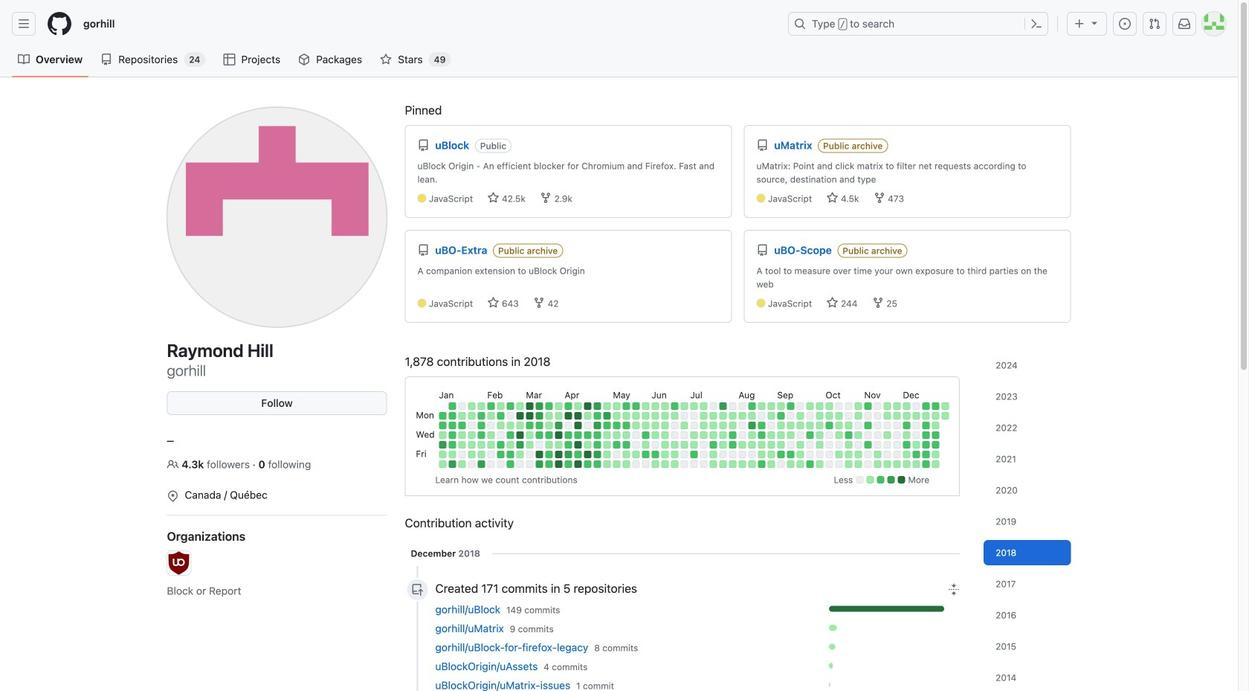 Task type: vqa. For each thing, say whether or not it's contained in the screenshot.
Created corresponding to ajarhserus
no



Task type: describe. For each thing, give the bounding box(es) containing it.
location image
[[167, 490, 179, 502]]

plus image
[[1074, 18, 1086, 30]]

5% of commits in december were made to gorhill/ublock-for-firefox-legacy image
[[829, 644, 836, 650]]

view gorhill's full-sized avatar image
[[167, 107, 387, 327]]

star image
[[380, 54, 392, 65]]

home location: canada / québec element
[[167, 484, 387, 503]]

notifications image
[[1179, 18, 1191, 30]]

people image
[[167, 459, 179, 471]]

@ublockorigin image
[[167, 551, 191, 575]]

5% of commits in december were made to gorhill/ublock-for-firefox-legacy image
[[829, 644, 960, 650]]

stars image
[[488, 192, 500, 204]]

book image
[[18, 54, 30, 65]]



Task type: locate. For each thing, give the bounding box(es) containing it.
table image
[[223, 54, 235, 65]]

issue opened image
[[1120, 18, 1131, 30]]

repo image
[[101, 54, 112, 65], [418, 139, 430, 151], [757, 139, 769, 151], [418, 244, 430, 256], [757, 244, 769, 256]]

grid
[[414, 386, 952, 470]]

Follow gorhill submit
[[167, 391, 387, 415]]

forks image
[[540, 192, 552, 204]]

6% of commits in december were made to gorhill/umatrix image up 5% of commits in december were made to gorhill/ublock-for-firefox-legacy icon
[[829, 625, 837, 631]]

collapse image
[[949, 584, 960, 595]]

package image
[[298, 54, 310, 65]]

cell
[[449, 402, 456, 410], [458, 402, 466, 410], [468, 402, 476, 410], [478, 402, 485, 410], [487, 402, 495, 410], [497, 402, 505, 410], [507, 402, 514, 410], [516, 402, 524, 410], [526, 402, 534, 410], [536, 402, 543, 410], [546, 402, 553, 410], [555, 402, 563, 410], [565, 402, 572, 410], [575, 402, 582, 410], [584, 402, 592, 410], [594, 402, 601, 410], [604, 402, 611, 410], [613, 402, 621, 410], [623, 402, 630, 410], [633, 402, 640, 410], [642, 402, 650, 410], [652, 402, 659, 410], [662, 402, 669, 410], [671, 402, 679, 410], [681, 402, 688, 410], [691, 402, 698, 410], [700, 402, 708, 410], [710, 402, 717, 410], [720, 402, 727, 410], [729, 402, 737, 410], [739, 402, 746, 410], [749, 402, 756, 410], [758, 402, 766, 410], [768, 402, 775, 410], [778, 402, 785, 410], [787, 402, 795, 410], [797, 402, 804, 410], [807, 402, 814, 410], [816, 402, 824, 410], [826, 402, 833, 410], [836, 402, 843, 410], [845, 402, 853, 410], [855, 402, 862, 410], [865, 402, 872, 410], [874, 402, 882, 410], [884, 402, 891, 410], [894, 402, 901, 410], [903, 402, 911, 410], [913, 402, 920, 410], [923, 402, 930, 410], [932, 402, 940, 410], [942, 402, 949, 410], [439, 412, 447, 420], [449, 412, 456, 420], [458, 412, 466, 420], [468, 412, 476, 420], [478, 412, 485, 420], [487, 412, 495, 420], [497, 412, 505, 420], [507, 412, 514, 420], [516, 412, 524, 420], [526, 412, 534, 420], [536, 412, 543, 420], [546, 412, 553, 420], [555, 412, 563, 420], [565, 412, 572, 420], [575, 412, 582, 420], [584, 412, 592, 420], [594, 412, 601, 420], [604, 412, 611, 420], [613, 412, 621, 420], [623, 412, 630, 420], [633, 412, 640, 420], [642, 412, 650, 420], [652, 412, 659, 420], [662, 412, 669, 420], [671, 412, 679, 420], [681, 412, 688, 420], [691, 412, 698, 420], [700, 412, 708, 420], [710, 412, 717, 420], [720, 412, 727, 420], [729, 412, 737, 420], [739, 412, 746, 420], [749, 412, 756, 420], [758, 412, 766, 420], [768, 412, 775, 420], [778, 412, 785, 420], [787, 412, 795, 420], [797, 412, 804, 420], [807, 412, 814, 420], [816, 412, 824, 420], [826, 412, 833, 420], [836, 412, 843, 420], [845, 412, 853, 420], [855, 412, 862, 420], [865, 412, 872, 420], [874, 412, 882, 420], [884, 412, 891, 420], [894, 412, 901, 420], [903, 412, 911, 420], [913, 412, 920, 420], [923, 412, 930, 420], [932, 412, 940, 420], [942, 412, 949, 420], [439, 422, 447, 429], [449, 422, 456, 429], [458, 422, 466, 429], [468, 422, 476, 429], [478, 422, 485, 429], [487, 422, 495, 429], [497, 422, 505, 429], [507, 422, 514, 429], [516, 422, 524, 429], [526, 422, 534, 429], [536, 422, 543, 429], [546, 422, 553, 429], [555, 422, 563, 429], [565, 422, 572, 429], [575, 422, 582, 429], [584, 422, 592, 429], [594, 422, 601, 429], [604, 422, 611, 429], [613, 422, 621, 429], [623, 422, 630, 429], [633, 422, 640, 429], [642, 422, 650, 429], [652, 422, 659, 429], [662, 422, 669, 429], [671, 422, 679, 429], [681, 422, 688, 429], [691, 422, 698, 429], [700, 422, 708, 429], [710, 422, 717, 429], [720, 422, 727, 429], [729, 422, 737, 429], [739, 422, 746, 429], [749, 422, 756, 429], [758, 422, 766, 429], [768, 422, 775, 429], [778, 422, 785, 429], [787, 422, 795, 429], [797, 422, 804, 429], [807, 422, 814, 429], [816, 422, 824, 429], [826, 422, 833, 429], [836, 422, 843, 429], [845, 422, 853, 429], [855, 422, 862, 429], [865, 422, 872, 429], [874, 422, 882, 429], [884, 422, 891, 429], [894, 422, 901, 429], [903, 422, 911, 429], [913, 422, 920, 429], [923, 422, 930, 429], [932, 422, 940, 429], [439, 431, 447, 439], [449, 431, 456, 439], [458, 431, 466, 439], [468, 431, 476, 439], [478, 431, 485, 439], [487, 431, 495, 439], [497, 431, 505, 439], [507, 431, 514, 439], [516, 431, 524, 439], [526, 431, 534, 439], [536, 431, 543, 439], [546, 431, 553, 439], [555, 431, 563, 439], [565, 431, 572, 439], [575, 431, 582, 439], [584, 431, 592, 439], [594, 431, 601, 439], [604, 431, 611, 439], [613, 431, 621, 439], [623, 431, 630, 439], [633, 431, 640, 439], [642, 431, 650, 439], [652, 431, 659, 439], [662, 431, 669, 439], [671, 431, 679, 439], [681, 431, 688, 439], [691, 431, 698, 439], [700, 431, 708, 439], [710, 431, 717, 439], [720, 431, 727, 439], [729, 431, 737, 439], [739, 431, 746, 439], [749, 431, 756, 439], [758, 431, 766, 439], [768, 431, 775, 439], [778, 431, 785, 439], [787, 431, 795, 439], [797, 431, 804, 439], [807, 431, 814, 439], [816, 431, 824, 439], [826, 431, 833, 439], [836, 431, 843, 439], [845, 431, 853, 439], [855, 431, 862, 439], [865, 431, 872, 439], [874, 431, 882, 439], [884, 431, 891, 439], [894, 431, 901, 439], [903, 431, 911, 439], [913, 431, 920, 439], [923, 431, 930, 439], [932, 431, 940, 439], [439, 441, 447, 449], [449, 441, 456, 449], [458, 441, 466, 449], [468, 441, 476, 449], [478, 441, 485, 449], [487, 441, 495, 449], [497, 441, 505, 449], [507, 441, 514, 449], [516, 441, 524, 449], [526, 441, 534, 449], [536, 441, 543, 449], [546, 441, 553, 449], [555, 441, 563, 449], [565, 441, 572, 449], [575, 441, 582, 449], [584, 441, 592, 449], [594, 441, 601, 449], [604, 441, 611, 449], [613, 441, 621, 449], [623, 441, 630, 449], [633, 441, 640, 449], [642, 441, 650, 449], [652, 441, 659, 449], [662, 441, 669, 449], [671, 441, 679, 449], [681, 441, 688, 449], [691, 441, 698, 449], [700, 441, 708, 449], [710, 441, 717, 449], [720, 441, 727, 449], [729, 441, 737, 449], [739, 441, 746, 449], [749, 441, 756, 449], [758, 441, 766, 449], [768, 441, 775, 449], [778, 441, 785, 449], [787, 441, 795, 449], [797, 441, 804, 449], [807, 441, 814, 449], [816, 441, 824, 449], [826, 441, 833, 449], [836, 441, 843, 449], [845, 441, 853, 449], [855, 441, 862, 449], [865, 441, 872, 449], [874, 441, 882, 449], [884, 441, 891, 449], [894, 441, 901, 449], [903, 441, 911, 449], [913, 441, 920, 449], [923, 441, 930, 449], [932, 441, 940, 449], [439, 451, 447, 458], [449, 451, 456, 458], [458, 451, 466, 458], [468, 451, 476, 458], [478, 451, 485, 458], [487, 451, 495, 458], [497, 451, 505, 458], [507, 451, 514, 458], [516, 451, 524, 458], [526, 451, 534, 458], [536, 451, 543, 458], [546, 451, 553, 458], [555, 451, 563, 458], [565, 451, 572, 458], [575, 451, 582, 458], [584, 451, 592, 458], [594, 451, 601, 458], [604, 451, 611, 458], [613, 451, 621, 458], [623, 451, 630, 458], [633, 451, 640, 458], [642, 451, 650, 458], [652, 451, 659, 458], [662, 451, 669, 458], [671, 451, 679, 458], [681, 451, 688, 458], [691, 451, 698, 458], [700, 451, 708, 458], [710, 451, 717, 458], [720, 451, 727, 458], [729, 451, 737, 458], [739, 451, 746, 458], [749, 451, 756, 458], [758, 451, 766, 458], [768, 451, 775, 458], [778, 451, 785, 458], [787, 451, 795, 458], [797, 451, 804, 458], [807, 451, 814, 458], [816, 451, 824, 458], [826, 451, 833, 458], [836, 451, 843, 458], [845, 451, 853, 458], [855, 451, 862, 458], [865, 451, 872, 458], [874, 451, 882, 458], [884, 451, 891, 458], [894, 451, 901, 458], [903, 451, 911, 458], [913, 451, 920, 458], [923, 451, 930, 458], [932, 451, 940, 458], [439, 460, 447, 468], [449, 460, 456, 468], [458, 460, 466, 468], [468, 460, 476, 468], [478, 460, 485, 468], [487, 460, 495, 468], [497, 460, 505, 468], [507, 460, 514, 468], [516, 460, 524, 468], [526, 460, 534, 468], [536, 460, 543, 468], [546, 460, 553, 468], [555, 460, 563, 468], [565, 460, 572, 468], [575, 460, 582, 468], [584, 460, 592, 468], [594, 460, 601, 468], [604, 460, 611, 468], [613, 460, 621, 468], [623, 460, 630, 468], [633, 460, 640, 468], [642, 460, 650, 468], [652, 460, 659, 468], [662, 460, 669, 468], [671, 460, 679, 468], [681, 460, 688, 468], [691, 460, 698, 468], [700, 460, 708, 468], [710, 460, 717, 468], [720, 460, 727, 468], [729, 460, 737, 468], [739, 460, 746, 468], [749, 460, 756, 468], [758, 460, 766, 468], [768, 460, 775, 468], [778, 460, 785, 468], [787, 460, 795, 468], [797, 460, 804, 468], [807, 460, 814, 468], [816, 460, 824, 468], [826, 460, 833, 468], [836, 460, 843, 468], [845, 460, 853, 468], [855, 460, 862, 468], [865, 460, 872, 468], [874, 460, 882, 468], [884, 460, 891, 468], [894, 460, 901, 468], [903, 460, 911, 468], [913, 460, 920, 468], [923, 460, 930, 468], [932, 460, 940, 468]]

3% of commits in december were made to ublockorigin/uassets image down 5% of commits in december were made to gorhill/ublock-for-firefox-legacy image
[[829, 663, 960, 669]]

triangle down image
[[1089, 17, 1101, 29]]

88% of commits in december were made to gorhill/ublock image
[[829, 606, 960, 612], [829, 606, 945, 612]]

command palette image
[[1031, 18, 1043, 30]]

3% of commits in december were made to ublockorigin/uassets image down 5% of commits in december were made to gorhill/ublock-for-firefox-legacy icon
[[829, 663, 833, 669]]

6% of commits in december were made to gorhill/umatrix image
[[829, 625, 960, 631], [829, 625, 837, 631]]

stars image
[[827, 192, 839, 204], [488, 297, 500, 309], [827, 297, 839, 309]]

6% of commits in december were made to gorhill/umatrix image up 5% of commits in december were made to gorhill/ublock-for-firefox-legacy image
[[829, 625, 960, 631]]

homepage image
[[48, 12, 71, 36]]

repo push image
[[412, 584, 424, 596]]

git pull request image
[[1149, 18, 1161, 30]]

1% of commits in december were made to ublockorigin/umatrix-issues image
[[829, 682, 960, 688]]

3% of commits in december were made to ublockorigin/uassets image
[[829, 663, 960, 669], [829, 663, 833, 669]]

forks image
[[874, 192, 886, 204], [534, 297, 545, 309], [872, 297, 884, 309]]



